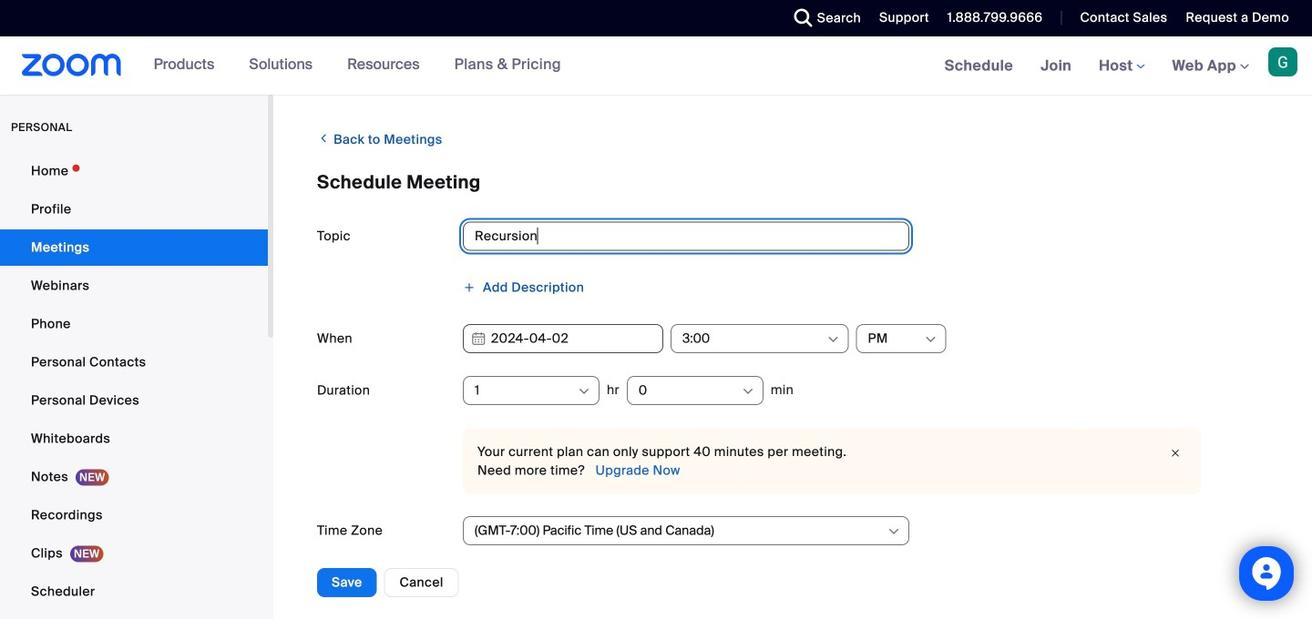 Task type: locate. For each thing, give the bounding box(es) containing it.
0 horizontal spatial show options image
[[577, 385, 591, 399]]

add image
[[463, 281, 476, 294]]

1 horizontal spatial show options image
[[741, 385, 755, 399]]

show options image down choose date text box
[[577, 385, 591, 399]]

choose date text field
[[463, 324, 663, 354]]

banner
[[0, 36, 1312, 96]]

show options image down select start time text box
[[741, 385, 755, 399]]

zoom logo image
[[22, 54, 122, 77]]

show options image
[[577, 385, 591, 399], [741, 385, 755, 399]]

profile picture image
[[1268, 47, 1298, 77]]



Task type: vqa. For each thing, say whether or not it's contained in the screenshot.
Close image
yes



Task type: describe. For each thing, give the bounding box(es) containing it.
select start time text field
[[682, 325, 825, 353]]

meetings navigation
[[931, 36, 1312, 96]]

select time zone text field
[[475, 518, 886, 545]]

product information navigation
[[140, 36, 575, 95]]

close image
[[1164, 445, 1186, 463]]

personal menu menu
[[0, 153, 268, 620]]

left image
[[317, 129, 330, 148]]

1 show options image from the left
[[577, 385, 591, 399]]

2 show options image from the left
[[741, 385, 755, 399]]

My Meeting text field
[[463, 222, 909, 251]]



